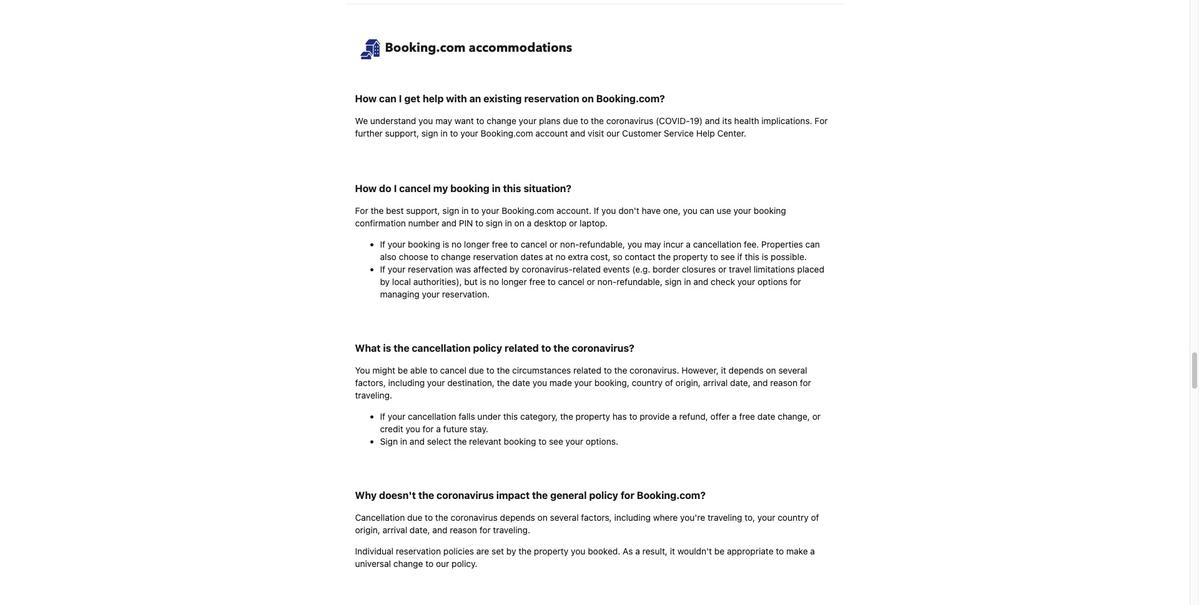 Task type: locate. For each thing, give the bounding box(es) containing it.
1 vertical spatial traveling.
[[493, 525, 530, 536]]

booking.com?
[[596, 93, 665, 104], [637, 490, 706, 501]]

circumstances
[[512, 365, 571, 376]]

if up credit
[[380, 411, 385, 422]]

and
[[705, 116, 720, 126], [570, 128, 585, 139], [442, 218, 457, 228], [693, 276, 708, 287], [753, 378, 768, 388], [410, 436, 425, 447], [432, 525, 447, 536]]

help
[[696, 128, 715, 139]]

to,
[[745, 513, 755, 523]]

be right wouldn't at the bottom right
[[714, 546, 725, 557]]

however,
[[682, 365, 719, 376]]

(e.g.
[[632, 264, 650, 274]]

i left get
[[399, 93, 402, 104]]

provide
[[640, 411, 670, 422]]

depends inside cancellation due to the coronavirus depends on several factors, including where you're traveling to, your country of origin, arrival date, and reason for traveling.
[[500, 513, 535, 523]]

0 horizontal spatial i
[[394, 183, 397, 194]]

what
[[355, 343, 381, 354]]

for up confirmation
[[355, 205, 368, 216]]

non- up extra
[[560, 239, 579, 249]]

origin, inside cancellation due to the coronavirus depends on several factors, including where you're traveling to, your country of origin, arrival date, and reason for traveling.
[[355, 525, 380, 536]]

1 vertical spatial i
[[394, 183, 397, 194]]

0 horizontal spatial country
[[632, 378, 663, 388]]

1 horizontal spatial date
[[757, 411, 775, 422]]

0 vertical spatial traveling.
[[355, 390, 392, 401]]

0 horizontal spatial change
[[393, 559, 423, 569]]

longer
[[464, 239, 490, 249], [501, 276, 527, 287]]

see inside if your booking is no longer free to cancel or non-refundable, you may incur a cancellation fee. properties can also choose to change reservation dates at no extra cost, so contact the property to see if this is possible. if your reservation was affected by coronavirus-related events (e.g. border closures or travel limitations placed by local authorities), but is no longer free to cancel or non-refundable, sign in and check your options for managing your reservation.
[[721, 251, 735, 262]]

date down circumstances
[[512, 378, 530, 388]]

cancel up dates
[[521, 239, 547, 249]]

0 vertical spatial due
[[563, 116, 578, 126]]

1 vertical spatial related
[[505, 343, 539, 354]]

reason up policies
[[450, 525, 477, 536]]

change inside if your booking is no longer free to cancel or non-refundable, you may incur a cancellation fee. properties can also choose to change reservation dates at no extra cost, so contact the property to see if this is possible. if your reservation was affected by coronavirus-related events (e.g. border closures or travel limitations placed by local authorities), but is no longer free to cancel or non-refundable, sign in and check your options for managing your reservation.
[[441, 251, 471, 262]]

policy up destination,
[[473, 343, 502, 354]]

policy.
[[452, 559, 477, 569]]

0 vertical spatial see
[[721, 251, 735, 262]]

the right set
[[518, 546, 532, 557]]

property inside if your booking is no longer free to cancel or non-refundable, you may incur a cancellation fee. properties can also choose to change reservation dates at no extra cost, so contact the property to see if this is possible. if your reservation was affected by coronavirus-related events (e.g. border closures or travel limitations placed by local authorities), but is no longer free to cancel or non-refundable, sign in and check your options for managing your reservation.
[[673, 251, 708, 262]]

1 vertical spatial country
[[778, 513, 809, 523]]

by right set
[[506, 546, 516, 557]]

incur
[[664, 239, 684, 249]]

or inside if your cancellation falls under this category, the property has to provide a refund, offer a free date change, or credit you for a future stay. sign in and select the relevant booking to see your options.
[[812, 411, 821, 422]]

due inside you might be able to cancel due to the circumstances related to the coronavirus. however, it depends on several factors, including your destination, the date you made your booking, country of origin, arrival date, and reason for traveling.
[[469, 365, 484, 376]]

2 horizontal spatial property
[[673, 251, 708, 262]]

reservation up plans
[[524, 93, 579, 104]]

0 horizontal spatial traveling.
[[355, 390, 392, 401]]

1 horizontal spatial arrival
[[703, 378, 728, 388]]

0 horizontal spatial several
[[550, 513, 579, 523]]

can up understand
[[379, 93, 397, 104]]

a up select
[[436, 424, 441, 434]]

for inside if your cancellation falls under this category, the property has to provide a refund, offer a free date change, or credit you for a future stay. sign in and select the relevant booking to see your options.
[[423, 424, 434, 434]]

2 horizontal spatial no
[[555, 251, 566, 262]]

for up the are
[[479, 525, 491, 536]]

related
[[573, 264, 601, 274], [505, 343, 539, 354], [573, 365, 601, 376]]

0 vertical spatial our
[[606, 128, 620, 139]]

and inside if your booking is no longer free to cancel or non-refundable, you may incur a cancellation fee. properties can also choose to change reservation dates at no extra cost, so contact the property to see if this is possible. if your reservation was affected by coronavirus-related events (e.g. border closures or travel limitations placed by local authorities), but is no longer free to cancel or non-refundable, sign in and check your options for managing your reservation.
[[693, 276, 708, 287]]

a
[[527, 218, 532, 228], [686, 239, 691, 249], [672, 411, 677, 422], [732, 411, 737, 422], [436, 424, 441, 434], [635, 546, 640, 557], [810, 546, 815, 557]]

traveling.
[[355, 390, 392, 401], [493, 525, 530, 536]]

i right do
[[394, 183, 397, 194]]

0 horizontal spatial policy
[[473, 343, 502, 354]]

if inside if your cancellation falls under this category, the property has to provide a refund, offer a free date change, or credit you for a future stay. sign in and select the relevant booking to see your options.
[[380, 411, 385, 422]]

1 horizontal spatial can
[[700, 205, 714, 216]]

sign down "help"
[[421, 128, 438, 139]]

arrival inside you might be able to cancel due to the circumstances related to the coronavirus. however, it depends on several factors, including your destination, the date you made your booking, country of origin, arrival date, and reason for traveling.
[[703, 378, 728, 388]]

1 horizontal spatial no
[[489, 276, 499, 287]]

for
[[790, 276, 801, 287], [800, 378, 811, 388], [423, 424, 434, 434], [621, 490, 635, 501], [479, 525, 491, 536]]

the up visit
[[591, 116, 604, 126]]

options
[[758, 276, 788, 287]]

0 horizontal spatial free
[[492, 239, 508, 249]]

see left if
[[721, 251, 735, 262]]

1 horizontal spatial i
[[399, 93, 402, 104]]

in down closures on the top of page
[[684, 276, 691, 287]]

set
[[492, 546, 504, 557]]

depends right however,
[[729, 365, 764, 376]]

how for how can i get help with an existing reservation on booking.com?
[[355, 93, 377, 104]]

options.
[[586, 436, 618, 447]]

free up affected
[[492, 239, 508, 249]]

plans
[[539, 116, 561, 126]]

if inside for the best support, sign in to your booking.com account. if you don't have one, you can use your booking confirmation number and pin to sign in on a desktop or laptop.
[[594, 205, 599, 216]]

events
[[603, 264, 630, 274]]

coronavirus?
[[572, 343, 634, 354]]

sign right the "pin"
[[486, 218, 503, 228]]

2 vertical spatial property
[[534, 546, 569, 557]]

19)
[[690, 116, 703, 126]]

1 vertical spatial see
[[549, 436, 563, 447]]

1 vertical spatial our
[[436, 559, 449, 569]]

reason
[[770, 378, 798, 388], [450, 525, 477, 536]]

and inside cancellation due to the coronavirus depends on several factors, including where you're traveling to, your country of origin, arrival date, and reason for traveling.
[[432, 525, 447, 536]]

1 vertical spatial can
[[700, 205, 714, 216]]

cancel left my
[[399, 183, 431, 194]]

see
[[721, 251, 735, 262], [549, 436, 563, 447]]

1 vertical spatial several
[[550, 513, 579, 523]]

origin, inside you might be able to cancel due to the circumstances related to the coronavirus. however, it depends on several factors, including your destination, the date you made your booking, country of origin, arrival date, and reason for traveling.
[[675, 378, 701, 388]]

if up laptop.
[[594, 205, 599, 216]]

0 vertical spatial free
[[492, 239, 508, 249]]

for down placed
[[790, 276, 801, 287]]

change inside individual reservation policies are set by the property you booked. as a result, it wouldn't be appropriate to make a universal change to our policy.
[[393, 559, 423, 569]]

due down "doesn't"
[[407, 513, 422, 523]]

is up limitations
[[762, 251, 768, 262]]

you inside we understand you may want to change your plans due to the coronavirus (covid-19) and its health implications. for further support, sign in to your booking.com account and visit our customer service help center.
[[418, 116, 433, 126]]

1 horizontal spatial it
[[721, 365, 726, 376]]

support, inside for the best support, sign in to your booking.com account. if you don't have one, you can use your booking confirmation number and pin to sign in on a desktop or laptop.
[[406, 205, 440, 216]]

1 vertical spatial property
[[576, 411, 610, 422]]

traveling. inside you might be able to cancel due to the circumstances related to the coronavirus. however, it depends on several factors, including your destination, the date you made your booking, country of origin, arrival date, and reason for traveling.
[[355, 390, 392, 401]]

has
[[613, 411, 627, 422]]

0 vertical spatial including
[[388, 378, 425, 388]]

2 vertical spatial coronavirus
[[451, 513, 498, 523]]

0 horizontal spatial non-
[[560, 239, 579, 249]]

1 vertical spatial origin,
[[355, 525, 380, 536]]

the inside we understand you may want to change your plans due to the coronavirus (covid-19) and its health implications. for further support, sign in to your booking.com account and visit our customer service help center.
[[591, 116, 604, 126]]

booking.com up "help"
[[385, 39, 466, 56]]

1 horizontal spatial country
[[778, 513, 809, 523]]

a inside if your booking is no longer free to cancel or non-refundable, you may incur a cancellation fee. properties can also choose to change reservation dates at no extra cost, so contact the property to see if this is possible. if your reservation was affected by coronavirus-related events (e.g. border closures or travel limitations placed by local authorities), but is no longer free to cancel or non-refundable, sign in and check your options for managing your reservation.
[[686, 239, 691, 249]]

this right under
[[503, 411, 518, 422]]

0 horizontal spatial for
[[355, 205, 368, 216]]

2 how from the top
[[355, 183, 377, 194]]

origin, down "cancellation"
[[355, 525, 380, 536]]

your
[[519, 116, 537, 126], [460, 128, 478, 139], [481, 205, 499, 216], [734, 205, 751, 216], [388, 239, 406, 249], [388, 264, 406, 274], [737, 276, 755, 287], [422, 289, 440, 299], [427, 378, 445, 388], [574, 378, 592, 388], [388, 411, 406, 422], [566, 436, 583, 447], [758, 513, 775, 523]]

arrival down "cancellation"
[[383, 525, 407, 536]]

0 vertical spatial depends
[[729, 365, 764, 376]]

factors, inside cancellation due to the coronavirus depends on several factors, including where you're traveling to, your country of origin, arrival date, and reason for traveling.
[[581, 513, 612, 523]]

general
[[550, 490, 587, 501]]

or right change,
[[812, 411, 821, 422]]

cancel inside you might be able to cancel due to the circumstances related to the coronavirus. however, it depends on several factors, including your destination, the date you made your booking, country of origin, arrival date, and reason for traveling.
[[440, 365, 466, 376]]

can left use
[[700, 205, 714, 216]]

for the best support, sign in to your booking.com account. if you don't have one, you can use your booking confirmation number and pin to sign in on a desktop or laptop.
[[355, 205, 786, 228]]

how up we
[[355, 93, 377, 104]]

border
[[653, 264, 680, 274]]

1 vertical spatial due
[[469, 365, 484, 376]]

sign inside if your booking is no longer free to cancel or non-refundable, you may incur a cancellation fee. properties can also choose to change reservation dates at no extra cost, so contact the property to see if this is possible. if your reservation was affected by coronavirus-related events (e.g. border closures or travel limitations placed by local authorities), but is no longer free to cancel or non-refundable, sign in and check your options for managing your reservation.
[[665, 276, 682, 287]]

for
[[815, 116, 828, 126], [355, 205, 368, 216]]

it inside individual reservation policies are set by the property you booked. as a result, it wouldn't be appropriate to make a universal change to our policy.
[[670, 546, 675, 557]]

2 vertical spatial change
[[393, 559, 423, 569]]

no down affected
[[489, 276, 499, 287]]

or down cost,
[[587, 276, 595, 287]]

depends
[[729, 365, 764, 376], [500, 513, 535, 523]]

booking.com inside for the best support, sign in to your booking.com account. if you don't have one, you can use your booking confirmation number and pin to sign in on a desktop or laptop.
[[502, 205, 554, 216]]

1 horizontal spatial be
[[714, 546, 725, 557]]

1 vertical spatial including
[[614, 513, 651, 523]]

be left able
[[398, 365, 408, 376]]

under
[[477, 411, 501, 422]]

1 horizontal spatial including
[[614, 513, 651, 523]]

1 how from the top
[[355, 93, 377, 104]]

change,
[[778, 411, 810, 422]]

or down account.
[[569, 218, 577, 228]]

0 vertical spatial several
[[778, 365, 807, 376]]

booking.com? up where on the right bottom
[[637, 490, 706, 501]]

your left plans
[[519, 116, 537, 126]]

you're
[[680, 513, 705, 523]]

reservation up affected
[[473, 251, 518, 262]]

1 horizontal spatial free
[[529, 276, 545, 287]]

the right "doesn't"
[[418, 490, 434, 501]]

0 vertical spatial i
[[399, 93, 402, 104]]

1 vertical spatial of
[[811, 513, 819, 523]]

cancellation
[[355, 513, 405, 523]]

date inside you might be able to cancel due to the circumstances related to the coronavirus. however, it depends on several factors, including your destination, the date you made your booking, country of origin, arrival date, and reason for traveling.
[[512, 378, 530, 388]]

0 horizontal spatial can
[[379, 93, 397, 104]]

property down cancellation due to the coronavirus depends on several factors, including where you're traveling to, your country of origin, arrival date, and reason for traveling. on the bottom of page
[[534, 546, 569, 557]]

0 vertical spatial date,
[[730, 378, 751, 388]]

on inside you might be able to cancel due to the circumstances related to the coronavirus. however, it depends on several factors, including your destination, the date you made your booking, country of origin, arrival date, and reason for traveling.
[[766, 365, 776, 376]]

0 vertical spatial country
[[632, 378, 663, 388]]

1 vertical spatial free
[[529, 276, 545, 287]]

cancellation up select
[[408, 411, 456, 422]]

for up change,
[[800, 378, 811, 388]]

its
[[722, 116, 732, 126]]

change right universal on the left bottom of page
[[393, 559, 423, 569]]

result,
[[642, 546, 668, 557]]

sign
[[380, 436, 398, 447]]

booking inside if your booking is no longer free to cancel or non-refundable, you may incur a cancellation fee. properties can also choose to change reservation dates at no extra cost, so contact the property to see if this is possible. if your reservation was affected by coronavirus-related events (e.g. border closures or travel limitations placed by local authorities), but is no longer free to cancel or non-refundable, sign in and check your options for managing your reservation.
[[408, 239, 440, 249]]

reason inside you might be able to cancel due to the circumstances related to the coronavirus. however, it depends on several factors, including your destination, the date you made your booking, country of origin, arrival date, and reason for traveling.
[[770, 378, 798, 388]]

1 horizontal spatial traveling.
[[493, 525, 530, 536]]

0 horizontal spatial due
[[407, 513, 422, 523]]

several inside cancellation due to the coronavirus depends on several factors, including where you're traveling to, your country of origin, arrival date, and reason for traveling.
[[550, 513, 579, 523]]

1 horizontal spatial may
[[644, 239, 661, 249]]

due
[[563, 116, 578, 126], [469, 365, 484, 376], [407, 513, 422, 523]]

country up the make
[[778, 513, 809, 523]]

choose
[[399, 251, 428, 262]]

1 vertical spatial how
[[355, 183, 377, 194]]

0 vertical spatial longer
[[464, 239, 490, 249]]

how left do
[[355, 183, 377, 194]]

category,
[[520, 411, 558, 422]]

due inside we understand you may want to change your plans due to the coronavirus (covid-19) and its health implications. for further support, sign in to your booking.com account and visit our customer service help center.
[[563, 116, 578, 126]]

by
[[509, 264, 519, 274], [380, 276, 390, 287], [506, 546, 516, 557]]

0 vertical spatial this
[[503, 183, 521, 194]]

1 horizontal spatial see
[[721, 251, 735, 262]]

1 horizontal spatial property
[[576, 411, 610, 422]]

if down also
[[380, 264, 385, 274]]

by right affected
[[509, 264, 519, 274]]

our right visit
[[606, 128, 620, 139]]

due right plans
[[563, 116, 578, 126]]

1 vertical spatial for
[[355, 205, 368, 216]]

several
[[778, 365, 807, 376], [550, 513, 579, 523]]

reason inside cancellation due to the coronavirus depends on several factors, including where you're traveling to, your country of origin, arrival date, and reason for traveling.
[[450, 525, 477, 536]]

0 vertical spatial how
[[355, 93, 377, 104]]

a right 'as'
[[635, 546, 640, 557]]

you
[[418, 116, 433, 126], [601, 205, 616, 216], [683, 205, 698, 216], [627, 239, 642, 249], [533, 378, 547, 388], [406, 424, 420, 434], [571, 546, 585, 557]]

0 horizontal spatial longer
[[464, 239, 490, 249]]

contact
[[625, 251, 655, 262]]

0 vertical spatial booking.com?
[[596, 93, 665, 104]]

0 vertical spatial for
[[815, 116, 828, 126]]

property up closures on the top of page
[[673, 251, 708, 262]]

cancel up destination,
[[440, 365, 466, 376]]

your down able
[[427, 378, 445, 388]]

if
[[737, 251, 742, 262]]

and inside if your cancellation falls under this category, the property has to provide a refund, offer a free date change, or credit you for a future stay. sign in and select the relevant booking to see your options.
[[410, 436, 425, 447]]

1 horizontal spatial date,
[[730, 378, 751, 388]]

the up border
[[658, 251, 671, 262]]

booking down category,
[[504, 436, 536, 447]]

1 vertical spatial change
[[441, 251, 471, 262]]

refundable, up cost,
[[579, 239, 625, 249]]

0 vertical spatial non-
[[560, 239, 579, 249]]

is right what
[[383, 343, 391, 354]]

on inside for the best support, sign in to your booking.com account. if you don't have one, you can use your booking confirmation number and pin to sign in on a desktop or laptop.
[[514, 218, 525, 228]]

coronavirus left impact
[[437, 490, 494, 501]]

related down the coronavirus?
[[573, 365, 601, 376]]

2 horizontal spatial can
[[805, 239, 820, 249]]

non- down events
[[597, 276, 617, 287]]

cancellation
[[693, 239, 742, 249], [412, 343, 471, 354], [408, 411, 456, 422]]

support, up number
[[406, 205, 440, 216]]

or
[[569, 218, 577, 228], [549, 239, 558, 249], [718, 264, 727, 274], [587, 276, 595, 287], [812, 411, 821, 422]]

for inside if your booking is no longer free to cancel or non-refundable, you may incur a cancellation fee. properties can also choose to change reservation dates at no extra cost, so contact the property to see if this is possible. if your reservation was affected by coronavirus-related events (e.g. border closures or travel limitations placed by local authorities), but is no longer free to cancel or non-refundable, sign in and check your options for managing your reservation.
[[790, 276, 801, 287]]

stay.
[[470, 424, 488, 434]]

for inside we understand you may want to change your plans due to the coronavirus (covid-19) and its health implications. for further support, sign in to your booking.com account and visit our customer service help center.
[[815, 116, 828, 126]]

1 horizontal spatial longer
[[501, 276, 527, 287]]

0 horizontal spatial date,
[[410, 525, 430, 536]]

the up policies
[[435, 513, 448, 523]]

reservation.
[[442, 289, 490, 299]]

0 vertical spatial be
[[398, 365, 408, 376]]

my
[[433, 183, 448, 194]]

relevant
[[469, 436, 501, 447]]

factors, down 'you' at the bottom left of the page
[[355, 378, 386, 388]]

support, down understand
[[385, 128, 419, 139]]

related up circumstances
[[505, 343, 539, 354]]

0 vertical spatial may
[[435, 116, 452, 126]]

0 vertical spatial date
[[512, 378, 530, 388]]

why
[[355, 490, 377, 501]]

0 horizontal spatial date
[[512, 378, 530, 388]]

or inside for the best support, sign in to your booking.com account. if you don't have one, you can use your booking confirmation number and pin to sign in on a desktop or laptop.
[[569, 218, 577, 228]]

no down the "pin"
[[452, 239, 462, 249]]

in right sign on the left bottom
[[400, 436, 407, 447]]

of
[[665, 378, 673, 388], [811, 513, 819, 523]]

1 vertical spatial depends
[[500, 513, 535, 523]]

date,
[[730, 378, 751, 388], [410, 525, 430, 536]]

arrival
[[703, 378, 728, 388], [383, 525, 407, 536]]

1 vertical spatial date,
[[410, 525, 430, 536]]

booked.
[[588, 546, 620, 557]]

1 horizontal spatial depends
[[729, 365, 764, 376]]

booking up choose
[[408, 239, 440, 249]]

desktop
[[534, 218, 567, 228]]

traveling. up set
[[493, 525, 530, 536]]

for inside you might be able to cancel due to the circumstances related to the coronavirus. however, it depends on several factors, including your destination, the date you made your booking, country of origin, arrival date, and reason for traveling.
[[800, 378, 811, 388]]

2 horizontal spatial due
[[563, 116, 578, 126]]

universal
[[355, 559, 391, 569]]

0 vertical spatial support,
[[385, 128, 419, 139]]

refundable,
[[579, 239, 625, 249], [617, 276, 662, 287]]

free right offer
[[739, 411, 755, 422]]

longer down affected
[[501, 276, 527, 287]]

as
[[623, 546, 633, 557]]

it
[[721, 365, 726, 376], [670, 546, 675, 557]]

account
[[535, 128, 568, 139]]

sign inside we understand you may want to change your plans due to the coronavirus (covid-19) and its health implications. for further support, sign in to your booking.com account and visit our customer service help center.
[[421, 128, 438, 139]]

this right if
[[745, 251, 759, 262]]

can up placed
[[805, 239, 820, 249]]

on
[[582, 93, 594, 104], [514, 218, 525, 228], [766, 365, 776, 376], [537, 513, 548, 523]]

what is the cancellation policy related to the coronavirus?
[[355, 343, 634, 354]]

if up also
[[380, 239, 385, 249]]

it right however,
[[721, 365, 726, 376]]

the up confirmation
[[371, 205, 384, 216]]

1 vertical spatial booking.com
[[481, 128, 533, 139]]

it right result,
[[670, 546, 675, 557]]

2 vertical spatial this
[[503, 411, 518, 422]]

1 horizontal spatial due
[[469, 365, 484, 376]]

0 vertical spatial related
[[573, 264, 601, 274]]

1 horizontal spatial origin,
[[675, 378, 701, 388]]

1 horizontal spatial policy
[[589, 490, 618, 501]]

change down existing
[[487, 116, 516, 126]]

this left situation?
[[503, 183, 521, 194]]

i for cancel
[[394, 183, 397, 194]]

of inside cancellation due to the coronavirus depends on several factors, including where you're traveling to, your country of origin, arrival date, and reason for traveling.
[[811, 513, 819, 523]]

you up the contact
[[627, 239, 642, 249]]

refundable, down (e.g. on the right top of page
[[617, 276, 662, 287]]

policies
[[443, 546, 474, 557]]

property up the 'options.'
[[576, 411, 610, 422]]

several up change,
[[778, 365, 807, 376]]

1 vertical spatial policy
[[589, 490, 618, 501]]

coronavirus inside we understand you may want to change your plans due to the coronavirus (covid-19) and its health implications. for further support, sign in to your booking.com account and visit our customer service help center.
[[606, 116, 653, 126]]

you inside if your booking is no longer free to cancel or non-refundable, you may incur a cancellation fee. properties can also choose to change reservation dates at no extra cost, so contact the property to see if this is possible. if your reservation was affected by coronavirus-related events (e.g. border closures or travel limitations placed by local authorities), but is no longer free to cancel or non-refundable, sign in and check your options for managing your reservation.
[[627, 239, 642, 249]]

cancellation inside if your booking is no longer free to cancel or non-refundable, you may incur a cancellation fee. properties can also choose to change reservation dates at no extra cost, so contact the property to see if this is possible. if your reservation was affected by coronavirus-related events (e.g. border closures or travel limitations placed by local authorities), but is no longer free to cancel or non-refundable, sign in and check your options for managing your reservation.
[[693, 239, 742, 249]]

0 vertical spatial it
[[721, 365, 726, 376]]

date
[[512, 378, 530, 388], [757, 411, 775, 422]]

sign
[[421, 128, 438, 139], [442, 205, 459, 216], [486, 218, 503, 228], [665, 276, 682, 287]]

see down category,
[[549, 436, 563, 447]]

country
[[632, 378, 663, 388], [778, 513, 809, 523]]

arrival inside cancellation due to the coronavirus depends on several factors, including where you're traveling to, your country of origin, arrival date, and reason for traveling.
[[383, 525, 407, 536]]

due inside cancellation due to the coronavirus depends on several factors, including where you're traveling to, your country of origin, arrival date, and reason for traveling.
[[407, 513, 422, 523]]

1 vertical spatial be
[[714, 546, 725, 557]]

future
[[443, 424, 467, 434]]

booking.com up desktop at top
[[502, 205, 554, 216]]

you inside you might be able to cancel due to the circumstances related to the coronavirus. however, it depends on several factors, including your destination, the date you made your booking, country of origin, arrival date, and reason for traveling.
[[533, 378, 547, 388]]

date, inside you might be able to cancel due to the circumstances related to the coronavirus. however, it depends on several factors, including your destination, the date you made your booking, country of origin, arrival date, and reason for traveling.
[[730, 378, 751, 388]]

managing
[[380, 289, 420, 299]]

property inside if your cancellation falls under this category, the property has to provide a refund, offer a free date change, or credit you for a future stay. sign in and select the relevant booking to see your options.
[[576, 411, 610, 422]]

0 horizontal spatial arrival
[[383, 525, 407, 536]]

may left want
[[435, 116, 452, 126]]

1 vertical spatial this
[[745, 251, 759, 262]]

0 vertical spatial property
[[673, 251, 708, 262]]

but
[[464, 276, 478, 287]]

and inside you might be able to cancel due to the circumstances related to the coronavirus. however, it depends on several factors, including your destination, the date you made your booking, country of origin, arrival date, and reason for traveling.
[[753, 378, 768, 388]]

support,
[[385, 128, 419, 139], [406, 205, 440, 216]]

0 horizontal spatial see
[[549, 436, 563, 447]]

0 horizontal spatial may
[[435, 116, 452, 126]]

destination,
[[447, 378, 495, 388]]



Task type: describe. For each thing, give the bounding box(es) containing it.
our inside we understand you may want to change your plans due to the coronavirus (covid-19) and its health implications. for further support, sign in to your booking.com account and visit our customer service help center.
[[606, 128, 620, 139]]

by inside individual reservation policies are set by the property you booked. as a result, it wouldn't be appropriate to make a universal change to our policy.
[[506, 546, 516, 557]]

cost,
[[591, 251, 610, 262]]

your left the 'options.'
[[566, 436, 583, 447]]

this inside if your booking is no longer free to cancel or non-refundable, you may incur a cancellation fee. properties can also choose to change reservation dates at no extra cost, so contact the property to see if this is possible. if your reservation was affected by coronavirus-related events (e.g. border closures or travel limitations placed by local authorities), but is no longer free to cancel or non-refundable, sign in and check your options for managing your reservation.
[[745, 251, 759, 262]]

the right category,
[[560, 411, 573, 422]]

do
[[379, 183, 391, 194]]

your down want
[[460, 128, 478, 139]]

the down future
[[454, 436, 467, 447]]

make
[[786, 546, 808, 557]]

country inside cancellation due to the coronavirus depends on several factors, including where you're traveling to, your country of origin, arrival date, and reason for traveling.
[[778, 513, 809, 523]]

your inside cancellation due to the coronavirus depends on several factors, including where you're traveling to, your country of origin, arrival date, and reason for traveling.
[[758, 513, 775, 523]]

a right the make
[[810, 546, 815, 557]]

reservation inside individual reservation policies are set by the property you booked. as a result, it wouldn't be appropriate to make a universal change to our policy.
[[396, 546, 441, 557]]

1 vertical spatial coronavirus
[[437, 490, 494, 501]]

1 vertical spatial booking.com?
[[637, 490, 706, 501]]

where
[[653, 513, 678, 523]]

1 vertical spatial longer
[[501, 276, 527, 287]]

cancellation inside if your cancellation falls under this category, the property has to provide a refund, offer a free date change, or credit you for a future stay. sign in and select the relevant booking to see your options.
[[408, 411, 456, 422]]

of inside you might be able to cancel due to the circumstances related to the coronavirus. however, it depends on several factors, including your destination, the date you made your booking, country of origin, arrival date, and reason for traveling.
[[665, 378, 673, 388]]

date, inside cancellation due to the coronavirus depends on several factors, including where you're traveling to, your country of origin, arrival date, and reason for traveling.
[[410, 525, 430, 536]]

country inside you might be able to cancel due to the circumstances related to the coronavirus. however, it depends on several factors, including your destination, the date you made your booking, country of origin, arrival date, and reason for traveling.
[[632, 378, 663, 388]]

doesn't
[[379, 490, 416, 501]]

1 vertical spatial no
[[555, 251, 566, 262]]

properties
[[761, 239, 803, 249]]

in left situation?
[[492, 183, 501, 194]]

how can i get help with an existing reservation on booking.com?
[[355, 93, 665, 104]]

the right destination,
[[497, 378, 510, 388]]

coronavirus-
[[522, 264, 573, 274]]

0 vertical spatial policy
[[473, 343, 502, 354]]

understand
[[370, 116, 416, 126]]

you might be able to cancel due to the circumstances related to the coronavirus. however, it depends on several factors, including your destination, the date you made your booking, country of origin, arrival date, and reason for traveling.
[[355, 365, 811, 401]]

your up credit
[[388, 411, 406, 422]]

your right use
[[734, 205, 751, 216]]

use
[[717, 205, 731, 216]]

in inside if your booking is no longer free to cancel or non-refundable, you may incur a cancellation fee. properties can also choose to change reservation dates at no extra cost, so contact the property to see if this is possible. if your reservation was affected by coronavirus-related events (e.g. border closures or travel limitations placed by local authorities), but is no longer free to cancel or non-refundable, sign in and check your options for managing your reservation.
[[684, 276, 691, 287]]

possible.
[[771, 251, 807, 262]]

limitations
[[754, 264, 795, 274]]

for up cancellation due to the coronavirus depends on several factors, including where you're traveling to, your country of origin, arrival date, and reason for traveling. on the bottom of page
[[621, 490, 635, 501]]

visit
[[588, 128, 604, 139]]

the up booking,
[[614, 365, 627, 376]]

pin
[[459, 218, 473, 228]]

you inside if your cancellation falls under this category, the property has to provide a refund, offer a free date change, or credit you for a future stay. sign in and select the relevant booking to see your options.
[[406, 424, 420, 434]]

you inside individual reservation policies are set by the property you booked. as a result, it wouldn't be appropriate to make a universal change to our policy.
[[571, 546, 585, 557]]

customer
[[622, 128, 661, 139]]

your down how do i cancel my booking in this situation?
[[481, 205, 499, 216]]

reservation up authorities),
[[408, 264, 453, 274]]

a inside for the best support, sign in to your booking.com account. if you don't have one, you can use your booking confirmation number and pin to sign in on a desktop or laptop.
[[527, 218, 532, 228]]

have
[[642, 205, 661, 216]]

you
[[355, 365, 370, 376]]

we understand you may want to change your plans due to the coronavirus (covid-19) and its health implications. for further support, sign in to your booking.com account and visit our customer service help center.
[[355, 116, 828, 139]]

be inside you might be able to cancel due to the circumstances related to the coronavirus. however, it depends on several factors, including your destination, the date you made your booking, country of origin, arrival date, and reason for traveling.
[[398, 365, 408, 376]]

traveling. inside cancellation due to the coronavirus depends on several factors, including where you're traveling to, your country of origin, arrival date, and reason for traveling.
[[493, 525, 530, 536]]

may inside if your booking is no longer free to cancel or non-refundable, you may incur a cancellation fee. properties can also choose to change reservation dates at no extra cost, so contact the property to see if this is possible. if your reservation was affected by coronavirus-related events (e.g. border closures or travel limitations placed by local authorities), but is no longer free to cancel or non-refundable, sign in and check your options for managing your reservation.
[[644, 239, 661, 249]]

the inside if your booking is no longer free to cancel or non-refundable, you may incur a cancellation fee. properties can also choose to change reservation dates at no extra cost, so contact the property to see if this is possible. if your reservation was affected by coronavirus-related events (e.g. border closures or travel limitations placed by local authorities), but is no longer free to cancel or non-refundable, sign in and check your options for managing your reservation.
[[658, 251, 671, 262]]

your up local
[[388, 264, 406, 274]]

booking inside if your cancellation falls under this category, the property has to provide a refund, offer a free date change, or credit you for a future stay. sign in and select the relevant booking to see your options.
[[504, 436, 536, 447]]

support, inside we understand you may want to change your plans due to the coronavirus (covid-19) and its health implications. for further support, sign in to your booking.com account and visit our customer service help center.
[[385, 128, 419, 139]]

factors, inside you might be able to cancel due to the circumstances related to the coronavirus. however, it depends on several factors, including your destination, the date you made your booking, country of origin, arrival date, and reason for traveling.
[[355, 378, 386, 388]]

credit
[[380, 424, 403, 434]]

check
[[711, 276, 735, 287]]

your up also
[[388, 239, 406, 249]]

implications.
[[762, 116, 812, 126]]

health
[[734, 116, 759, 126]]

coronavirus inside cancellation due to the coronavirus depends on several factors, including where you're traveling to, your country of origin, arrival date, and reason for traveling.
[[451, 513, 498, 523]]

see inside if your cancellation falls under this category, the property has to provide a refund, offer a free date change, or credit you for a future stay. sign in and select the relevant booking to see your options.
[[549, 436, 563, 447]]

the up circumstances
[[553, 343, 569, 354]]

or up at
[[549, 239, 558, 249]]

is right but
[[480, 276, 487, 287]]

1 vertical spatial by
[[380, 276, 390, 287]]

in up the "pin"
[[462, 205, 469, 216]]

we
[[355, 116, 368, 126]]

accommodations
[[469, 39, 572, 56]]

refund,
[[679, 411, 708, 422]]

you right one,
[[683, 205, 698, 216]]

appropriate
[[727, 546, 774, 557]]

or up check
[[718, 264, 727, 274]]

was
[[455, 264, 471, 274]]

the inside cancellation due to the coronavirus depends on several factors, including where you're traveling to, your country of origin, arrival date, and reason for traveling.
[[435, 513, 448, 523]]

a left refund,
[[672, 411, 677, 422]]

an
[[469, 93, 481, 104]]

authorities),
[[413, 276, 462, 287]]

0 vertical spatial booking.com
[[385, 39, 466, 56]]

wouldn't
[[677, 546, 712, 557]]

travel
[[729, 264, 751, 274]]

depends inside you might be able to cancel due to the circumstances related to the coronavirus. however, it depends on several factors, including your destination, the date you made your booking, country of origin, arrival date, and reason for traveling.
[[729, 365, 764, 376]]

related inside if your booking is no longer free to cancel or non-refundable, you may incur a cancellation fee. properties can also choose to change reservation dates at no extra cost, so contact the property to see if this is possible. if your reservation was affected by coronavirus-related events (e.g. border closures or travel limitations placed by local authorities), but is no longer free to cancel or non-refundable, sign in and check your options for managing your reservation.
[[573, 264, 601, 274]]

is up authorities),
[[443, 239, 449, 249]]

the down what is the cancellation policy related to the coronavirus?
[[497, 365, 510, 376]]

if your cancellation falls under this category, the property has to provide a refund, offer a free date change, or credit you for a future stay. sign in and select the relevant booking to see your options.
[[380, 411, 821, 447]]

and inside for the best support, sign in to your booking.com account. if you don't have one, you can use your booking confirmation number and pin to sign in on a desktop or laptop.
[[442, 218, 457, 228]]

you up laptop.
[[601, 205, 616, 216]]

confirmation
[[355, 218, 406, 228]]

the right impact
[[532, 490, 548, 501]]

how for how do i cancel my booking in this situation?
[[355, 183, 377, 194]]

further
[[355, 128, 383, 139]]

select
[[427, 436, 451, 447]]

1 vertical spatial refundable,
[[617, 276, 662, 287]]

individual reservation policies are set by the property you booked. as a result, it wouldn't be appropriate to make a universal change to our policy.
[[355, 546, 815, 569]]

1 horizontal spatial non-
[[597, 276, 617, 287]]

at
[[545, 251, 553, 262]]

booking.com inside we understand you may want to change your plans due to the coronavirus (covid-19) and its health implications. for further support, sign in to your booking.com account and visit our customer service help center.
[[481, 128, 533, 139]]

want
[[455, 116, 474, 126]]

impact
[[496, 490, 530, 501]]

booking right my
[[450, 183, 489, 194]]

help
[[423, 93, 444, 104]]

to inside cancellation due to the coronavirus depends on several factors, including where you're traveling to, your country of origin, arrival date, and reason for traveling.
[[425, 513, 433, 523]]

your down travel
[[737, 276, 755, 287]]

booking inside for the best support, sign in to your booking.com account. if you don't have one, you can use your booking confirmation number and pin to sign in on a desktop or laptop.
[[754, 205, 786, 216]]

the inside for the best support, sign in to your booking.com account. if you don't have one, you can use your booking confirmation number and pin to sign in on a desktop or laptop.
[[371, 205, 384, 216]]

on inside cancellation due to the coronavirus depends on several factors, including where you're traveling to, your country of origin, arrival date, and reason for traveling.
[[537, 513, 548, 523]]

free inside if your cancellation falls under this category, the property has to provide a refund, offer a free date change, or credit you for a future stay. sign in and select the relevant booking to see your options.
[[739, 411, 755, 422]]

cancel down extra
[[558, 276, 584, 287]]

falls
[[459, 411, 475, 422]]

change inside we understand you may want to change your plans due to the coronavirus (covid-19) and its health implications. for further support, sign in to your booking.com account and visit our customer service help center.
[[487, 116, 516, 126]]

can inside if your booking is no longer free to cancel or non-refundable, you may incur a cancellation fee. properties can also choose to change reservation dates at no extra cost, so contact the property to see if this is possible. if your reservation was affected by coronavirus-related events (e.g. border closures or travel limitations placed by local authorities), but is no longer free to cancel or non-refundable, sign in and check your options for managing your reservation.
[[805, 239, 820, 249]]

your down authorities),
[[422, 289, 440, 299]]

property inside individual reservation policies are set by the property you booked. as a result, it wouldn't be appropriate to make a universal change to our policy.
[[534, 546, 569, 557]]

offer
[[710, 411, 730, 422]]

related inside you might be able to cancel due to the circumstances related to the coronavirus. however, it depends on several factors, including your destination, the date you made your booking, country of origin, arrival date, and reason for traveling.
[[573, 365, 601, 376]]

including inside you might be able to cancel due to the circumstances related to the coronavirus. however, it depends on several factors, including your destination, the date you made your booking, country of origin, arrival date, and reason for traveling.
[[388, 378, 425, 388]]

service
[[664, 128, 694, 139]]

in inside we understand you may want to change your plans due to the coronavirus (covid-19) and its health implications. for further support, sign in to your booking.com account and visit our customer service help center.
[[441, 128, 448, 139]]

the up might
[[394, 343, 409, 354]]

how do i cancel my booking in this situation?
[[355, 183, 571, 194]]

booking.com accommodations
[[385, 39, 572, 56]]

0 vertical spatial no
[[452, 239, 462, 249]]

able
[[410, 365, 427, 376]]

get
[[404, 93, 420, 104]]

are
[[476, 546, 489, 557]]

0 vertical spatial by
[[509, 264, 519, 274]]

don't
[[618, 205, 639, 216]]

dates
[[521, 251, 543, 262]]

1 vertical spatial cancellation
[[412, 343, 471, 354]]

several inside you might be able to cancel due to the circumstances related to the coronavirus. however, it depends on several factors, including your destination, the date you made your booking, country of origin, arrival date, and reason for traveling.
[[778, 365, 807, 376]]

may inside we understand you may want to change your plans due to the coronavirus (covid-19) and its health implications. for further support, sign in to your booking.com account and visit our customer service help center.
[[435, 116, 452, 126]]

in inside if your cancellation falls under this category, the property has to provide a refund, offer a free date change, or credit you for a future stay. sign in and select the relevant booking to see your options.
[[400, 436, 407, 447]]

number
[[408, 218, 439, 228]]

it inside you might be able to cancel due to the circumstances related to the coronavirus. however, it depends on several factors, including your destination, the date you made your booking, country of origin, arrival date, and reason for traveling.
[[721, 365, 726, 376]]

the inside individual reservation policies are set by the property you booked. as a result, it wouldn't be appropriate to make a universal change to our policy.
[[518, 546, 532, 557]]

why doesn't the coronavirus impact the general policy for booking.com?
[[355, 490, 706, 501]]

2 vertical spatial no
[[489, 276, 499, 287]]

center.
[[717, 128, 746, 139]]

existing
[[484, 93, 522, 104]]

situation?
[[524, 183, 571, 194]]

sign up the "pin"
[[442, 205, 459, 216]]

can inside for the best support, sign in to your booking.com account. if you don't have one, you can use your booking confirmation number and pin to sign in on a desktop or laptop.
[[700, 205, 714, 216]]

our inside individual reservation policies are set by the property you booked. as a result, it wouldn't be appropriate to make a universal change to our policy.
[[436, 559, 449, 569]]

in left desktop at top
[[505, 218, 512, 228]]

best
[[386, 205, 404, 216]]

coronavirus.
[[630, 365, 679, 376]]

i for get
[[399, 93, 402, 104]]

affected
[[473, 264, 507, 274]]

placed
[[797, 264, 824, 274]]

local
[[392, 276, 411, 287]]

closures
[[682, 264, 716, 274]]

this inside if your cancellation falls under this category, the property has to provide a refund, offer a free date change, or credit you for a future stay. sign in and select the relevant booking to see your options.
[[503, 411, 518, 422]]

date inside if your cancellation falls under this category, the property has to provide a refund, offer a free date change, or credit you for a future stay. sign in and select the relevant booking to see your options.
[[757, 411, 775, 422]]

0 vertical spatial refundable,
[[579, 239, 625, 249]]

for inside cancellation due to the coronavirus depends on several factors, including where you're traveling to, your country of origin, arrival date, and reason for traveling.
[[479, 525, 491, 536]]

so
[[613, 251, 622, 262]]

your right made
[[574, 378, 592, 388]]

a right offer
[[732, 411, 737, 422]]

be inside individual reservation policies are set by the property you booked. as a result, it wouldn't be appropriate to make a universal change to our policy.
[[714, 546, 725, 557]]

also
[[380, 251, 396, 262]]

including inside cancellation due to the coronavirus depends on several factors, including where you're traveling to, your country of origin, arrival date, and reason for traveling.
[[614, 513, 651, 523]]

account.
[[556, 205, 591, 216]]

fee.
[[744, 239, 759, 249]]

individual
[[355, 546, 393, 557]]



Task type: vqa. For each thing, say whether or not it's contained in the screenshot.
'extra'
yes



